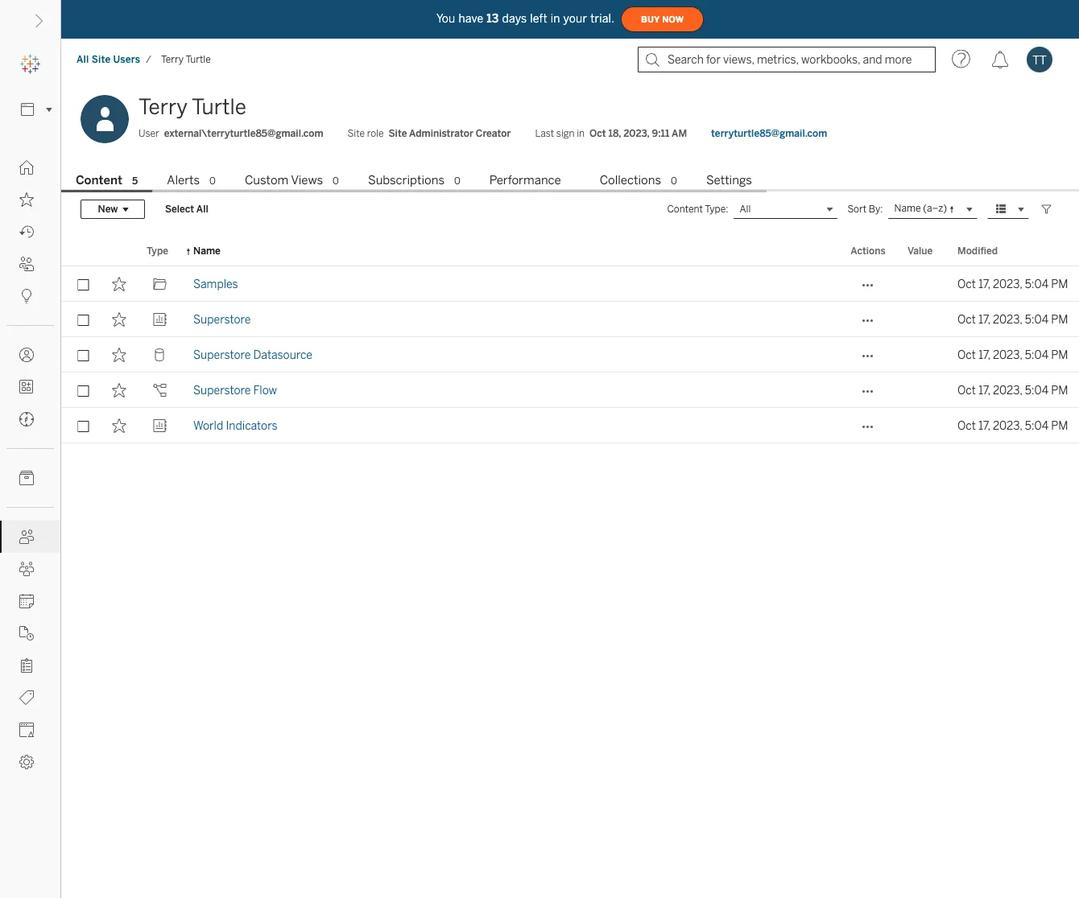 Task type: describe. For each thing, give the bounding box(es) containing it.
superstore flow
[[193, 384, 277, 397]]

all for all
[[740, 203, 751, 215]]

all for all site users /
[[76, 54, 89, 65]]

grid containing samples
[[61, 236, 1079, 899]]

all site users /
[[76, 54, 151, 65]]

terry turtle main content
[[61, 81, 1079, 899]]

9:11
[[652, 128, 669, 139]]

by:
[[869, 203, 883, 215]]

oct for superstore datasource
[[957, 348, 976, 362]]

0 vertical spatial in
[[551, 12, 560, 25]]

5
[[132, 175, 138, 187]]

all button
[[733, 200, 838, 219]]

modified
[[957, 245, 998, 256]]

5:04 for indicators
[[1025, 419, 1049, 432]]

row group containing samples
[[61, 266, 1079, 444]]

1 5:04 from the top
[[1025, 277, 1049, 291]]

select
[[165, 203, 194, 215]]

superstore for superstore flow
[[193, 384, 251, 397]]

0 for alerts
[[209, 175, 216, 187]]

2 5:04 from the top
[[1025, 313, 1049, 326]]

user
[[138, 128, 159, 139]]

actions
[[851, 245, 886, 256]]

5:04 for flow
[[1025, 384, 1049, 397]]

0 for subscriptions
[[454, 175, 460, 187]]

workbook image
[[153, 312, 167, 327]]

sub-spaces tab list
[[61, 171, 1079, 192]]

0 vertical spatial terry turtle
[[161, 54, 211, 65]]

1 pm from the top
[[1051, 277, 1068, 291]]

sort
[[847, 203, 867, 215]]

superstore for superstore datasource
[[193, 348, 251, 362]]

indicators
[[226, 419, 277, 432]]

sort by:
[[847, 203, 883, 215]]

name (a–z)
[[894, 203, 947, 214]]

superstore for superstore
[[193, 313, 251, 326]]

name for name
[[193, 245, 220, 256]]

turtle inside main content
[[192, 95, 246, 120]]

now
[[662, 14, 684, 24]]

row containing superstore datasource
[[61, 337, 1079, 373]]

navigation panel element
[[0, 48, 60, 779]]

views
[[291, 173, 323, 188]]

administrator
[[409, 128, 473, 139]]

oct 17, 2023, 5:04 pm for flow
[[957, 384, 1068, 397]]

2 horizontal spatial site
[[389, 128, 407, 139]]

pm for indicators
[[1051, 419, 1068, 432]]

select all
[[165, 203, 208, 215]]

type:
[[705, 203, 728, 215]]

0 for custom views
[[333, 175, 339, 187]]

collections
[[600, 173, 661, 188]]

1 horizontal spatial site
[[347, 128, 365, 139]]

external\terryturtle85@gmail.com
[[164, 128, 323, 139]]

am
[[672, 128, 687, 139]]

2 oct 17, 2023, 5:04 pm from the top
[[957, 313, 1068, 326]]

list view image
[[994, 202, 1008, 217]]

1 oct 17, 2023, 5:04 pm from the top
[[957, 277, 1068, 291]]

2023, for superstore
[[993, 313, 1022, 326]]

13
[[487, 12, 499, 25]]

superstore datasource link
[[193, 337, 312, 373]]

new button
[[81, 200, 145, 219]]

Search for views, metrics, workbooks, and more text field
[[638, 47, 936, 72]]

all site users link
[[76, 53, 141, 66]]

buy now
[[641, 14, 684, 24]]

row containing world indicators
[[61, 408, 1079, 444]]

value
[[907, 245, 933, 256]]

main navigation. press the up and down arrow keys to access links. element
[[0, 151, 60, 779]]

site role site administrator creator
[[347, 128, 511, 139]]

2 cell from the top
[[898, 302, 948, 337]]

2023, for world indicators
[[993, 419, 1022, 432]]

oct 17, 2023, 5:04 pm for indicators
[[957, 419, 1068, 432]]

world indicators
[[193, 419, 277, 432]]

all inside button
[[196, 203, 208, 215]]

(a–z)
[[923, 203, 947, 214]]



Task type: locate. For each thing, give the bounding box(es) containing it.
workbook image
[[153, 419, 167, 433]]

2023, for samples
[[993, 277, 1022, 291]]

sign
[[556, 128, 575, 139]]

terry turtle right /
[[161, 54, 211, 65]]

2 row from the top
[[61, 302, 1079, 337]]

samples
[[193, 277, 238, 291]]

custom views
[[245, 173, 323, 188]]

0 for collections
[[671, 175, 677, 187]]

superstore datasource
[[193, 348, 312, 362]]

in
[[551, 12, 560, 25], [577, 128, 585, 139]]

row containing superstore
[[61, 302, 1079, 337]]

4 0 from the left
[[671, 175, 677, 187]]

5:04 for datasource
[[1025, 348, 1049, 362]]

samples link
[[193, 266, 238, 302]]

new
[[98, 203, 118, 215]]

superstore down superstore "link"
[[193, 348, 251, 362]]

users
[[113, 54, 140, 65]]

creator
[[476, 128, 511, 139]]

1 vertical spatial terry
[[138, 95, 188, 120]]

terryturtle85@gmail.com link
[[711, 126, 827, 141]]

4 5:04 from the top
[[1025, 384, 1049, 397]]

1 17, from the top
[[978, 277, 990, 291]]

2 superstore from the top
[[193, 348, 251, 362]]

all right select
[[196, 203, 208, 215]]

0 right views
[[333, 175, 339, 187]]

all left users
[[76, 54, 89, 65]]

18,
[[608, 128, 621, 139]]

1 vertical spatial turtle
[[192, 95, 246, 120]]

terry turtle
[[161, 54, 211, 65], [138, 95, 246, 120]]

subscriptions
[[368, 173, 444, 188]]

0 vertical spatial superstore
[[193, 313, 251, 326]]

name inside grid
[[193, 245, 220, 256]]

1 0 from the left
[[209, 175, 216, 187]]

1 vertical spatial name
[[193, 245, 220, 256]]

row
[[61, 266, 1079, 302], [61, 302, 1079, 337], [61, 337, 1079, 373], [61, 373, 1079, 408], [61, 408, 1079, 444]]

5 pm from the top
[[1051, 419, 1068, 432]]

superstore inside superstore flow link
[[193, 384, 251, 397]]

4 oct 17, 2023, 5:04 pm from the top
[[957, 384, 1068, 397]]

site left users
[[92, 54, 111, 65]]

0
[[209, 175, 216, 187], [333, 175, 339, 187], [454, 175, 460, 187], [671, 175, 677, 187]]

4 row from the top
[[61, 373, 1079, 408]]

terry turtle up user external\terryturtle85@gmail.com
[[138, 95, 246, 120]]

0 vertical spatial name
[[894, 203, 921, 214]]

project image
[[153, 277, 167, 291]]

3 0 from the left
[[454, 175, 460, 187]]

5:04
[[1025, 277, 1049, 291], [1025, 313, 1049, 326], [1025, 348, 1049, 362], [1025, 384, 1049, 397], [1025, 419, 1049, 432]]

4 pm from the top
[[1051, 384, 1068, 397]]

content inside sub-spaces tab list
[[76, 173, 122, 188]]

1 vertical spatial superstore
[[193, 348, 251, 362]]

1 superstore from the top
[[193, 313, 251, 326]]

3 row from the top
[[61, 337, 1079, 373]]

settings
[[706, 173, 752, 188]]

1 vertical spatial in
[[577, 128, 585, 139]]

turtle right /
[[186, 54, 211, 65]]

5 row from the top
[[61, 408, 1079, 444]]

2 0 from the left
[[333, 175, 339, 187]]

1 vertical spatial content
[[667, 203, 703, 215]]

oct for superstore
[[957, 313, 976, 326]]

superstore link
[[193, 302, 251, 337]]

0 up content type:
[[671, 175, 677, 187]]

17,
[[978, 277, 990, 291], [978, 313, 990, 326], [978, 348, 990, 362], [978, 384, 990, 397], [978, 419, 990, 432]]

2 pm from the top
[[1051, 313, 1068, 326]]

cell for flow
[[898, 373, 948, 408]]

datasource
[[253, 348, 312, 362]]

cell for datasource
[[898, 337, 948, 373]]

content up new
[[76, 173, 122, 188]]

17, for indicators
[[978, 419, 990, 432]]

world indicators link
[[193, 408, 277, 444]]

2 vertical spatial superstore
[[193, 384, 251, 397]]

terry up user
[[138, 95, 188, 120]]

2 horizontal spatial all
[[740, 203, 751, 215]]

name for name (a–z)
[[894, 203, 921, 214]]

site right role
[[389, 128, 407, 139]]

in right left
[[551, 12, 560, 25]]

terry turtle inside main content
[[138, 95, 246, 120]]

0 vertical spatial content
[[76, 173, 122, 188]]

content left 'type:' on the right top of the page
[[667, 203, 703, 215]]

turtle
[[186, 54, 211, 65], [192, 95, 246, 120]]

last
[[535, 128, 554, 139]]

terry inside main content
[[138, 95, 188, 120]]

name up samples
[[193, 245, 220, 256]]

terry right /
[[161, 54, 184, 65]]

name inside dropdown button
[[894, 203, 921, 214]]

content type:
[[667, 203, 728, 215]]

left
[[530, 12, 547, 25]]

0 horizontal spatial content
[[76, 173, 122, 188]]

grid
[[61, 236, 1079, 899]]

3 oct 17, 2023, 5:04 pm from the top
[[957, 348, 1068, 362]]

in inside terry turtle main content
[[577, 128, 585, 139]]

flow image
[[153, 383, 167, 398]]

2023,
[[623, 128, 649, 139], [993, 277, 1022, 291], [993, 313, 1022, 326], [993, 348, 1022, 362], [993, 384, 1022, 397], [993, 419, 1022, 432]]

role
[[367, 128, 384, 139]]

oct for superstore flow
[[957, 384, 976, 397]]

oct
[[589, 128, 606, 139], [957, 277, 976, 291], [957, 313, 976, 326], [957, 348, 976, 362], [957, 384, 976, 397], [957, 419, 976, 432]]

oct for samples
[[957, 277, 976, 291]]

1 cell from the top
[[898, 266, 948, 302]]

2 17, from the top
[[978, 313, 990, 326]]

superstore up world indicators
[[193, 384, 251, 397]]

cell for indicators
[[898, 408, 948, 444]]

site left role
[[347, 128, 365, 139]]

2023, for superstore flow
[[993, 384, 1022, 397]]

select all button
[[155, 200, 219, 219]]

terry turtle element
[[156, 54, 216, 65]]

3 5:04 from the top
[[1025, 348, 1049, 362]]

1 horizontal spatial all
[[196, 203, 208, 215]]

0 vertical spatial turtle
[[186, 54, 211, 65]]

17, for datasource
[[978, 348, 990, 362]]

0 horizontal spatial name
[[193, 245, 220, 256]]

trial.
[[590, 12, 614, 25]]

3 cell from the top
[[898, 337, 948, 373]]

flow
[[253, 384, 277, 397]]

4 17, from the top
[[978, 384, 990, 397]]

superstore down samples "link"
[[193, 313, 251, 326]]

0 right alerts
[[209, 175, 216, 187]]

0 down administrator
[[454, 175, 460, 187]]

pm for datasource
[[1051, 348, 1068, 362]]

performance
[[489, 173, 561, 188]]

in right sign
[[577, 128, 585, 139]]

content for content type:
[[667, 203, 703, 215]]

pm for flow
[[1051, 384, 1068, 397]]

0 horizontal spatial all
[[76, 54, 89, 65]]

0 vertical spatial terry
[[161, 54, 184, 65]]

terryturtle85@gmail.com
[[711, 128, 827, 139]]

5 cell from the top
[[898, 408, 948, 444]]

content
[[76, 173, 122, 188], [667, 203, 703, 215]]

row group
[[61, 266, 1079, 444]]

0 horizontal spatial site
[[92, 54, 111, 65]]

1 vertical spatial terry turtle
[[138, 95, 246, 120]]

last sign in oct 18, 2023, 9:11 am
[[535, 128, 687, 139]]

oct 17, 2023, 5:04 pm
[[957, 277, 1068, 291], [957, 313, 1068, 326], [957, 348, 1068, 362], [957, 384, 1068, 397], [957, 419, 1068, 432]]

all right 'type:' on the right top of the page
[[740, 203, 751, 215]]

1 horizontal spatial content
[[667, 203, 703, 215]]

superstore
[[193, 313, 251, 326], [193, 348, 251, 362], [193, 384, 251, 397]]

1 row from the top
[[61, 266, 1079, 302]]

superstore inside superstore datasource link
[[193, 348, 251, 362]]

turtle up user external\terryturtle85@gmail.com
[[192, 95, 246, 120]]

name left (a–z)
[[894, 203, 921, 214]]

5 oct 17, 2023, 5:04 pm from the top
[[957, 419, 1068, 432]]

5 5:04 from the top
[[1025, 419, 1049, 432]]

1 horizontal spatial name
[[894, 203, 921, 214]]

cell
[[898, 266, 948, 302], [898, 302, 948, 337], [898, 337, 948, 373], [898, 373, 948, 408], [898, 408, 948, 444]]

world
[[193, 419, 223, 432]]

17, for flow
[[978, 384, 990, 397]]

4 cell from the top
[[898, 373, 948, 408]]

3 pm from the top
[[1051, 348, 1068, 362]]

have
[[459, 12, 483, 25]]

data source image
[[153, 348, 167, 362]]

alerts
[[167, 173, 200, 188]]

3 superstore from the top
[[193, 384, 251, 397]]

buy
[[641, 14, 660, 24]]

superstore flow link
[[193, 373, 277, 408]]

all
[[76, 54, 89, 65], [196, 203, 208, 215], [740, 203, 751, 215]]

name
[[894, 203, 921, 214], [193, 245, 220, 256]]

1 horizontal spatial in
[[577, 128, 585, 139]]

/
[[146, 54, 151, 65]]

you have 13 days left in your trial.
[[436, 12, 614, 25]]

custom
[[245, 173, 288, 188]]

name (a–z) button
[[888, 200, 978, 219]]

5 17, from the top
[[978, 419, 990, 432]]

all inside popup button
[[740, 203, 751, 215]]

row containing superstore flow
[[61, 373, 1079, 408]]

2023, for superstore datasource
[[993, 348, 1022, 362]]

user external\terryturtle85@gmail.com
[[138, 128, 323, 139]]

oct 17, 2023, 5:04 pm for datasource
[[957, 348, 1068, 362]]

type
[[147, 245, 168, 256]]

oct for world indicators
[[957, 419, 976, 432]]

row containing samples
[[61, 266, 1079, 302]]

pm
[[1051, 277, 1068, 291], [1051, 313, 1068, 326], [1051, 348, 1068, 362], [1051, 384, 1068, 397], [1051, 419, 1068, 432]]

buy now button
[[621, 6, 704, 32]]

your
[[563, 12, 587, 25]]

0 horizontal spatial in
[[551, 12, 560, 25]]

site
[[92, 54, 111, 65], [347, 128, 365, 139], [389, 128, 407, 139]]

3 17, from the top
[[978, 348, 990, 362]]

terry
[[161, 54, 184, 65], [138, 95, 188, 120]]

you
[[436, 12, 455, 25]]

days
[[502, 12, 527, 25]]

content for content
[[76, 173, 122, 188]]



Task type: vqa. For each thing, say whether or not it's contained in the screenshot.


